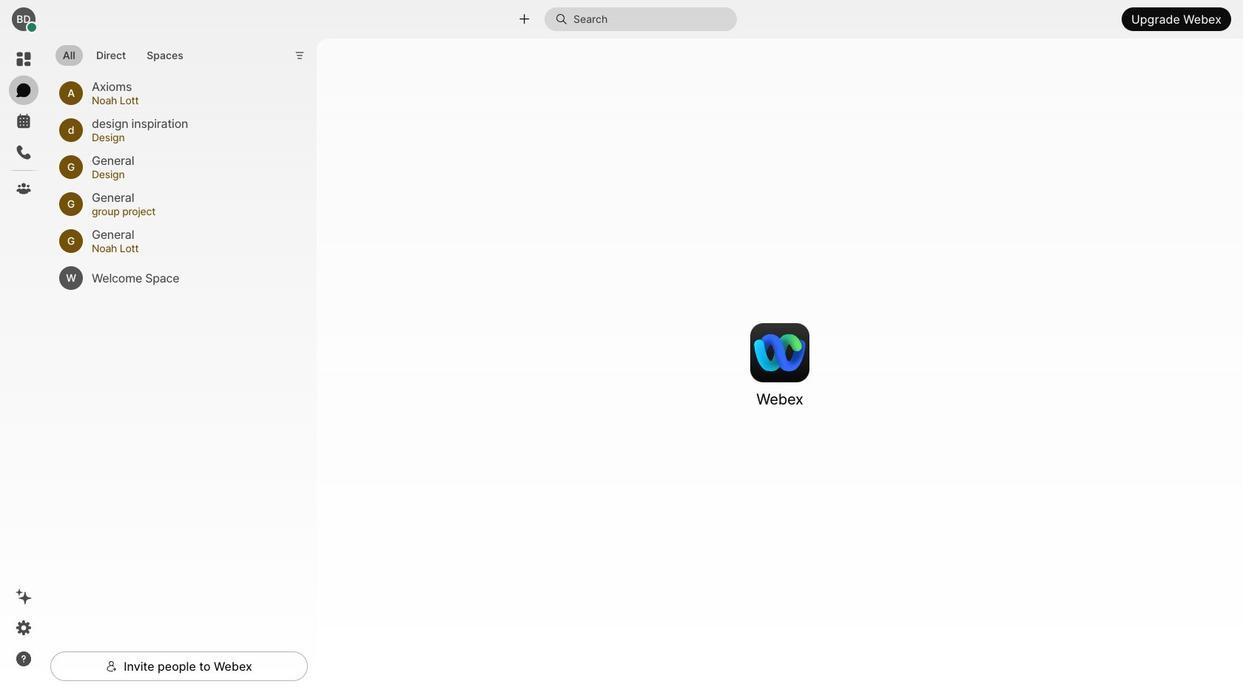 Task type: describe. For each thing, give the bounding box(es) containing it.
2 general list item from the top
[[53, 186, 296, 223]]

design element for design inspiration list item
[[92, 129, 278, 146]]

group project element
[[92, 203, 278, 220]]

design inspiration list item
[[53, 111, 296, 149]]

noah lott element for axioms list item
[[92, 92, 278, 109]]



Task type: vqa. For each thing, say whether or not it's contained in the screenshot.
first wrapper icon from the bottom
no



Task type: locate. For each thing, give the bounding box(es) containing it.
general list item
[[53, 149, 296, 186], [53, 186, 296, 223], [53, 223, 296, 260]]

tab list
[[52, 36, 195, 71]]

1 design element from the top
[[92, 129, 278, 146]]

noah lott element for 1st general list item from the bottom of the page
[[92, 240, 278, 257]]

noah lott element up design inspiration list item
[[92, 92, 278, 109]]

design element up group project element
[[92, 166, 278, 183]]

design element inside general list item
[[92, 166, 278, 183]]

2 design element from the top
[[92, 166, 278, 183]]

2 noah lott element from the top
[[92, 240, 278, 257]]

design element down axioms list item
[[92, 129, 278, 146]]

noah lott element
[[92, 92, 278, 109], [92, 240, 278, 257]]

3 general list item from the top
[[53, 223, 296, 260]]

navigation
[[0, 38, 47, 688]]

webex tab list
[[9, 44, 38, 204]]

1 vertical spatial noah lott element
[[92, 240, 278, 257]]

welcome space list item
[[53, 260, 296, 297]]

0 vertical spatial noah lott element
[[92, 92, 278, 109]]

1 noah lott element from the top
[[92, 92, 278, 109]]

0 vertical spatial design element
[[92, 129, 278, 146]]

noah lott element inside axioms list item
[[92, 92, 278, 109]]

1 vertical spatial design element
[[92, 166, 278, 183]]

design element inside list item
[[92, 129, 278, 146]]

noah lott element up welcome space list item
[[92, 240, 278, 257]]

design element for 3rd general list item from the bottom of the page
[[92, 166, 278, 183]]

1 general list item from the top
[[53, 149, 296, 186]]

design element
[[92, 129, 278, 146], [92, 166, 278, 183]]

axioms list item
[[53, 74, 296, 111]]



